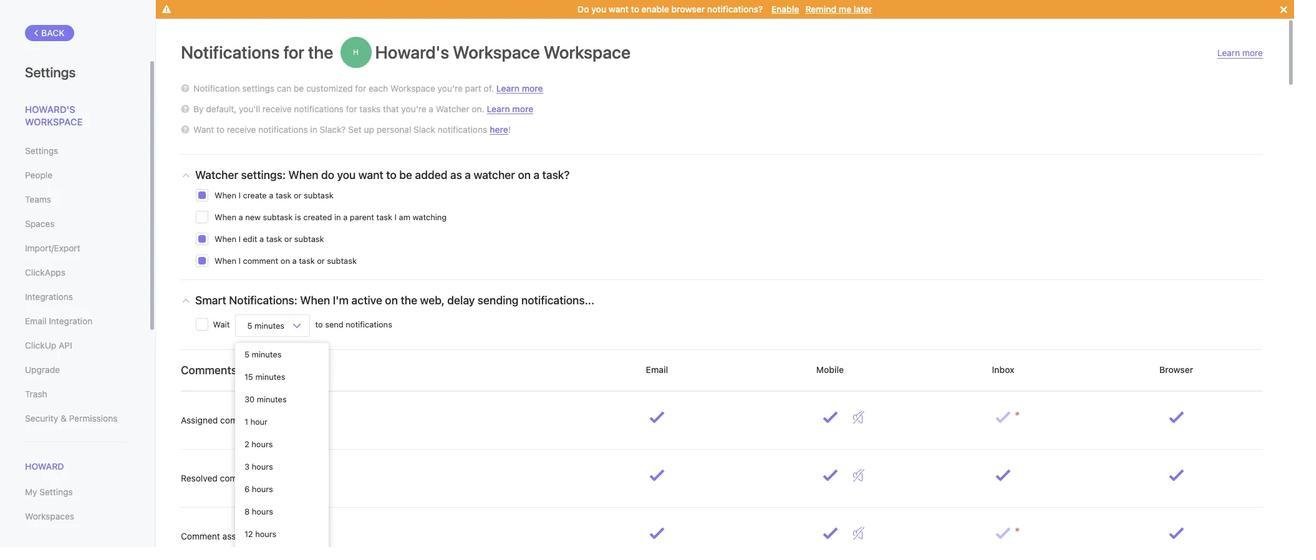 Task type: vqa. For each thing, say whether or not it's contained in the screenshot.
customized
yes



Task type: describe. For each thing, give the bounding box(es) containing it.
clickapps
[[25, 267, 65, 278]]

browser
[[1157, 364, 1196, 375]]

task right edit
[[266, 234, 282, 244]]

30 minutes
[[244, 394, 287, 404]]

comment
[[243, 256, 278, 266]]

task?
[[542, 168, 570, 181]]

15 minutes
[[244, 372, 285, 382]]

do you want to enable browser notifications? enable remind me later
[[578, 4, 872, 14]]

be inside the "notification settings can be customized for each workspace you're part of. learn more"
[[294, 83, 304, 94]]

when for when i edit a task or subtask
[[215, 234, 236, 244]]

1 vertical spatial 5 minutes
[[244, 349, 282, 359]]

0 vertical spatial 5
[[247, 320, 252, 330]]

2 hours
[[244, 439, 273, 449]]

learn inside by default, you'll receive notifications for tasks that you're a watcher on. learn more
[[487, 103, 510, 114]]

email integration link
[[25, 311, 124, 332]]

1 hour
[[244, 417, 268, 427]]

web,
[[420, 293, 445, 307]]

workspace inside the settings element
[[25, 116, 83, 127]]

a right as
[[465, 168, 471, 181]]

howard's for howard's workspace
[[25, 104, 75, 115]]

hours for 8 hours
[[252, 506, 273, 516]]

notifications down on.
[[438, 124, 487, 135]]

i'm
[[333, 293, 349, 307]]

minutes down notifications:
[[255, 320, 284, 330]]

to left added
[[386, 168, 397, 181]]

&
[[60, 413, 67, 424]]

1 horizontal spatial on
[[385, 293, 398, 307]]

as
[[450, 168, 462, 181]]

spaces
[[25, 218, 55, 229]]

to left send
[[315, 320, 323, 330]]

a left new
[[239, 212, 243, 222]]

to send notifications
[[313, 320, 392, 330]]

2 vertical spatial settings
[[39, 487, 73, 497]]

resolved comments
[[181, 473, 262, 483]]

3
[[244, 462, 249, 472]]

12 hours
[[244, 529, 277, 539]]

3 hours
[[244, 462, 273, 472]]

want to receive notifications in slack? set up personal slack notifications here !
[[193, 124, 511, 135]]

settings:
[[241, 168, 286, 181]]

minutes right 15
[[255, 372, 285, 382]]

a left the task?
[[534, 168, 540, 181]]

when left do
[[289, 168, 318, 181]]

of.
[[484, 83, 494, 94]]

security & permissions
[[25, 413, 118, 424]]

comment assigned to me
[[181, 531, 286, 541]]

notifications down you'll
[[258, 124, 308, 135]]

settings link
[[25, 140, 124, 162]]

email integration
[[25, 316, 92, 326]]

personal
[[377, 124, 411, 135]]

workspace inside the "notification settings can be customized for each workspace you're part of. learn more"
[[390, 83, 435, 94]]

2 horizontal spatial on
[[518, 168, 531, 181]]

settings
[[242, 83, 274, 94]]

assigned
[[181, 415, 218, 425]]

comments for assigned comments
[[220, 415, 263, 425]]

in inside want to receive notifications in slack? set up personal slack notifications here !
[[310, 124, 317, 135]]

when for when a new subtask is created in a parent task i am watching
[[215, 212, 236, 222]]

you'll
[[239, 104, 260, 114]]

tasks
[[359, 104, 381, 114]]

trash
[[25, 389, 47, 399]]

people
[[25, 170, 52, 180]]

notifications?
[[707, 4, 763, 14]]

1 vertical spatial 5
[[244, 349, 249, 359]]

slack
[[414, 124, 435, 135]]

by
[[193, 104, 204, 114]]

integrations link
[[25, 286, 124, 307]]

api
[[59, 340, 72, 351]]

when for when i create a task or subtask
[[215, 190, 236, 200]]

off image
[[853, 469, 865, 482]]

watcher settings: when do you want to be added as a watcher on a task?
[[195, 168, 570, 181]]

part
[[465, 83, 481, 94]]

clickapps link
[[25, 262, 124, 283]]

howard
[[25, 461, 64, 472]]

added
[[415, 168, 448, 181]]

8
[[244, 506, 250, 516]]

back
[[41, 27, 65, 38]]

0 vertical spatial 5 minutes
[[245, 320, 287, 330]]

hours for 2 hours
[[252, 439, 273, 449]]

when i edit a task or subtask
[[215, 234, 324, 244]]

my settings link
[[25, 482, 124, 503]]

notifications:
[[229, 293, 297, 307]]

minutes up 15 minutes
[[252, 349, 282, 359]]

notification settings can be customized for each workspace you're part of. learn more
[[193, 83, 543, 94]]

a right edit
[[260, 234, 264, 244]]

1 vertical spatial be
[[399, 168, 412, 181]]

parent
[[350, 212, 374, 222]]

send
[[325, 320, 344, 330]]

smart
[[195, 293, 226, 307]]

howard's workspace workspace
[[371, 42, 631, 62]]

up
[[364, 124, 374, 135]]

enable
[[771, 4, 799, 14]]

0 vertical spatial more
[[1242, 47, 1263, 58]]

import/export
[[25, 243, 80, 253]]

a left parent
[[343, 212, 348, 222]]

i for when i create a task or subtask
[[239, 190, 241, 200]]

learn more link for more
[[496, 83, 543, 93]]

hours for 6 hours
[[252, 484, 273, 494]]

you're for a
[[401, 104, 426, 114]]

clickup
[[25, 340, 56, 351]]

do
[[578, 4, 589, 14]]

resolved
[[181, 473, 218, 483]]

clickup api link
[[25, 335, 124, 356]]

workspaces
[[25, 511, 74, 522]]

0 horizontal spatial the
[[308, 42, 333, 62]]

notifications inside by default, you'll receive notifications for tasks that you're a watcher on. learn more
[[294, 104, 344, 114]]

1
[[244, 417, 248, 427]]

task left am
[[376, 212, 392, 222]]

remind
[[806, 4, 837, 14]]

delay
[[447, 293, 475, 307]]

teams link
[[25, 189, 124, 210]]

new
[[245, 212, 261, 222]]

notification
[[193, 83, 240, 94]]

create
[[243, 190, 267, 200]]



Task type: locate. For each thing, give the bounding box(es) containing it.
or for edit
[[284, 234, 292, 244]]

off image for assigned comments
[[853, 411, 865, 424]]

1 horizontal spatial receive
[[263, 104, 292, 114]]

5 minutes down notifications:
[[245, 320, 287, 330]]

settings right my
[[39, 487, 73, 497]]

1 vertical spatial in
[[334, 212, 341, 222]]

notifications down active
[[346, 320, 392, 330]]

receive inside want to receive notifications in slack? set up personal slack notifications here !
[[227, 124, 256, 135]]

comments for resolved comments
[[220, 473, 262, 483]]

when for when i comment on a task or subtask
[[215, 256, 236, 266]]

on right watcher at the left of the page
[[518, 168, 531, 181]]

on right active
[[385, 293, 398, 307]]

email for email integration
[[25, 316, 46, 326]]

email
[[25, 316, 46, 326], [644, 364, 670, 375]]

i left create
[[239, 190, 241, 200]]

my
[[25, 487, 37, 497]]

when i create a task or subtask
[[215, 190, 334, 200]]

on.
[[472, 104, 484, 114]]

mobile
[[814, 364, 846, 375]]

when left create
[[215, 190, 236, 200]]

0 vertical spatial learn
[[1218, 47, 1240, 58]]

you right the "do"
[[591, 4, 606, 14]]

notifications for the
[[181, 42, 337, 62]]

in left slack?
[[310, 124, 317, 135]]

hours right the 12
[[255, 529, 277, 539]]

0 vertical spatial or
[[294, 190, 302, 200]]

subtask down created
[[294, 234, 324, 244]]

more
[[1242, 47, 1263, 58], [522, 83, 543, 93], [512, 103, 533, 114]]

0 vertical spatial email
[[25, 316, 46, 326]]

when left i'm
[[300, 293, 330, 307]]

want right the "do"
[[609, 4, 629, 14]]

receive inside by default, you'll receive notifications for tasks that you're a watcher on. learn more
[[263, 104, 292, 114]]

enable
[[642, 4, 669, 14]]

2 vertical spatial more
[[512, 103, 533, 114]]

learn inside the "notification settings can be customized for each workspace you're part of. learn more"
[[496, 83, 520, 93]]

for
[[284, 42, 304, 62], [355, 83, 366, 94], [346, 104, 357, 114]]

me left later
[[839, 4, 852, 14]]

can
[[277, 83, 291, 94]]

hours right "2"
[[252, 439, 273, 449]]

watcher left settings:
[[195, 168, 238, 181]]

0 vertical spatial off image
[[853, 411, 865, 424]]

i left am
[[395, 212, 397, 222]]

h
[[353, 47, 359, 57]]

watcher inside by default, you'll receive notifications for tasks that you're a watcher on. learn more
[[436, 104, 469, 114]]

0 vertical spatial for
[[284, 42, 304, 62]]

5 minutes up 15 minutes
[[244, 349, 282, 359]]

workspace
[[453, 42, 540, 62], [544, 42, 631, 62], [390, 83, 435, 94], [25, 116, 83, 127]]

0 horizontal spatial receive
[[227, 124, 256, 135]]

want right do
[[358, 168, 383, 181]]

0 vertical spatial howard's
[[375, 42, 449, 62]]

to left the enable
[[631, 4, 639, 14]]

0 vertical spatial on
[[518, 168, 531, 181]]

howard's workspace
[[25, 104, 83, 127]]

0 horizontal spatial want
[[358, 168, 383, 181]]

when
[[289, 168, 318, 181], [215, 190, 236, 200], [215, 212, 236, 222], [215, 234, 236, 244], [215, 256, 236, 266], [300, 293, 330, 307]]

0 vertical spatial watcher
[[436, 104, 469, 114]]

you're left part
[[438, 83, 463, 94]]

howard's for howard's workspace workspace
[[375, 42, 449, 62]]

subtask up i'm
[[327, 256, 357, 266]]

inbox
[[990, 364, 1017, 375]]

0 horizontal spatial in
[[310, 124, 317, 135]]

learn
[[1218, 47, 1240, 58], [496, 83, 520, 93], [487, 103, 510, 114]]

1 horizontal spatial howard's
[[375, 42, 449, 62]]

a right create
[[269, 190, 273, 200]]

to right want at the left top
[[216, 124, 225, 135]]

security
[[25, 413, 58, 424]]

you're inside the "notification settings can be customized for each workspace you're part of. learn more"
[[438, 83, 463, 94]]

more inside by default, you'll receive notifications for tasks that you're a watcher on. learn more
[[512, 103, 533, 114]]

set
[[348, 124, 362, 135]]

or up when i comment on a task or subtask
[[284, 234, 292, 244]]

i for when i edit a task or subtask
[[239, 234, 241, 244]]

0 vertical spatial settings
[[25, 64, 76, 80]]

2 vertical spatial on
[[385, 293, 398, 307]]

0 vertical spatial you're
[[438, 83, 463, 94]]

1 vertical spatial learn
[[496, 83, 520, 93]]

minutes
[[255, 320, 284, 330], [252, 349, 282, 359], [255, 372, 285, 382], [257, 394, 287, 404]]

learn more link for learn
[[487, 103, 533, 114]]

hour
[[250, 417, 268, 427]]

for left each
[[355, 83, 366, 94]]

2 off image from the top
[[853, 527, 865, 540]]

each
[[369, 83, 388, 94]]

howard's up each
[[375, 42, 449, 62]]

notifications
[[181, 42, 280, 62]]

the left web,
[[401, 293, 417, 307]]

1 vertical spatial watcher
[[195, 168, 238, 181]]

5
[[247, 320, 252, 330], [244, 349, 249, 359]]

hours for 12 hours
[[255, 529, 277, 539]]

do
[[321, 168, 334, 181]]

task right create
[[276, 190, 292, 200]]

for inside the "notification settings can be customized for each workspace you're part of. learn more"
[[355, 83, 366, 94]]

1 horizontal spatial watcher
[[436, 104, 469, 114]]

back link
[[25, 25, 74, 41]]

when a new subtask is created in a parent task i am watching
[[215, 212, 447, 222]]

0 vertical spatial you
[[591, 4, 606, 14]]

or down created
[[317, 256, 325, 266]]

settings
[[25, 64, 76, 80], [25, 145, 58, 156], [39, 487, 73, 497]]

comment
[[181, 531, 220, 541]]

i for when i comment on a task or subtask
[[239, 256, 241, 266]]

workspace up of.
[[453, 42, 540, 62]]

notifications...
[[521, 293, 594, 307]]

!
[[508, 124, 511, 135]]

1 off image from the top
[[853, 411, 865, 424]]

subtask
[[304, 190, 334, 200], [263, 212, 293, 222], [294, 234, 324, 244], [327, 256, 357, 266]]

that
[[383, 104, 399, 114]]

workspaces link
[[25, 506, 124, 527]]

task down when i edit a task or subtask
[[299, 256, 315, 266]]

off image down off icon
[[853, 527, 865, 540]]

smart notifications: when i'm active on the web, delay sending notifications...
[[195, 293, 594, 307]]

comments
[[181, 363, 237, 376]]

i
[[239, 190, 241, 200], [395, 212, 397, 222], [239, 234, 241, 244], [239, 256, 241, 266]]

0 vertical spatial comments
[[220, 415, 263, 425]]

when left comment
[[215, 256, 236, 266]]

2 vertical spatial learn
[[487, 103, 510, 114]]

email inside the settings element
[[25, 316, 46, 326]]

me right the 12
[[271, 531, 284, 541]]

default,
[[206, 104, 237, 114]]

integration
[[49, 316, 92, 326]]

howard's inside howard's workspace
[[25, 104, 75, 115]]

1 horizontal spatial the
[[401, 293, 417, 307]]

be right can
[[294, 83, 304, 94]]

watcher
[[436, 104, 469, 114], [195, 168, 238, 181]]

1 vertical spatial settings
[[25, 145, 58, 156]]

hours right 8
[[252, 506, 273, 516]]

1 horizontal spatial you
[[591, 4, 606, 14]]

clickup api
[[25, 340, 72, 351]]

a up slack
[[429, 104, 433, 114]]

1 vertical spatial more
[[522, 83, 543, 93]]

spaces link
[[25, 213, 124, 235]]

1 horizontal spatial in
[[334, 212, 341, 222]]

0 horizontal spatial watcher
[[195, 168, 238, 181]]

settings down back link
[[25, 64, 76, 80]]

later
[[854, 4, 872, 14]]

0 vertical spatial the
[[308, 42, 333, 62]]

1 horizontal spatial you're
[[438, 83, 463, 94]]

hours right 6
[[252, 484, 273, 494]]

settings element
[[0, 0, 156, 547]]

to right the 12
[[261, 531, 269, 541]]

1 vertical spatial on
[[281, 256, 290, 266]]

in right created
[[334, 212, 341, 222]]

watcher
[[474, 168, 515, 181]]

for for customized
[[355, 83, 366, 94]]

settings up people
[[25, 145, 58, 156]]

edit
[[243, 234, 257, 244]]

1 horizontal spatial want
[[609, 4, 629, 14]]

2 vertical spatial for
[[346, 104, 357, 114]]

more inside the "notification settings can be customized for each workspace you're part of. learn more"
[[522, 83, 543, 93]]

1 vertical spatial for
[[355, 83, 366, 94]]

0 horizontal spatial be
[[294, 83, 304, 94]]

1 vertical spatial you're
[[401, 104, 426, 114]]

when left edit
[[215, 234, 236, 244]]

0 vertical spatial me
[[839, 4, 852, 14]]

you're inside by default, you'll receive notifications for tasks that you're a watcher on. learn more
[[401, 104, 426, 114]]

a down when i edit a task or subtask
[[292, 256, 297, 266]]

off image
[[853, 411, 865, 424], [853, 527, 865, 540]]

assigned
[[222, 531, 259, 541]]

for left tasks
[[346, 104, 357, 114]]

1 vertical spatial you
[[337, 168, 356, 181]]

0 vertical spatial in
[[310, 124, 317, 135]]

minutes right "30"
[[257, 394, 287, 404]]

off image for comment assigned to me
[[853, 527, 865, 540]]

2
[[244, 439, 249, 449]]

upgrade
[[25, 364, 60, 375]]

1 vertical spatial learn more link
[[496, 83, 543, 93]]

email for email
[[644, 364, 670, 375]]

1 horizontal spatial me
[[839, 4, 852, 14]]

6
[[244, 484, 250, 494]]

comments down "30"
[[220, 415, 263, 425]]

0 horizontal spatial me
[[271, 531, 284, 541]]

here link
[[490, 124, 508, 134]]

0 horizontal spatial or
[[284, 234, 292, 244]]

0 vertical spatial want
[[609, 4, 629, 14]]

be left added
[[399, 168, 412, 181]]

2 vertical spatial learn more link
[[487, 103, 533, 114]]

i left comment
[[239, 256, 241, 266]]

for up can
[[284, 42, 304, 62]]

am
[[399, 212, 410, 222]]

howard's up settings link
[[25, 104, 75, 115]]

sending
[[478, 293, 519, 307]]

1 vertical spatial comments
[[220, 473, 262, 483]]

customized
[[306, 83, 353, 94]]

receive down you'll
[[227, 124, 256, 135]]

or for create
[[294, 190, 302, 200]]

for for notifications
[[346, 104, 357, 114]]

you're right that
[[401, 104, 426, 114]]

security & permissions link
[[25, 408, 124, 429]]

slack?
[[320, 124, 346, 135]]

import/export link
[[25, 238, 124, 259]]

1 vertical spatial or
[[284, 234, 292, 244]]

is
[[295, 212, 301, 222]]

teams
[[25, 194, 51, 205]]

receive down can
[[263, 104, 292, 114]]

task
[[276, 190, 292, 200], [376, 212, 392, 222], [266, 234, 282, 244], [299, 256, 315, 266]]

subtask left is at left top
[[263, 212, 293, 222]]

1 horizontal spatial or
[[294, 190, 302, 200]]

be
[[294, 83, 304, 94], [399, 168, 412, 181]]

1 vertical spatial off image
[[853, 527, 865, 540]]

0 horizontal spatial email
[[25, 316, 46, 326]]

2 vertical spatial or
[[317, 256, 325, 266]]

1 horizontal spatial email
[[644, 364, 670, 375]]

notifications down customized
[[294, 104, 344, 114]]

1 vertical spatial want
[[358, 168, 383, 181]]

1 vertical spatial the
[[401, 293, 417, 307]]

workspace up that
[[390, 83, 435, 94]]

you right do
[[337, 168, 356, 181]]

5 right wait
[[247, 320, 252, 330]]

watcher left on.
[[436, 104, 469, 114]]

on right comment
[[281, 256, 290, 266]]

hours right 3
[[252, 462, 273, 472]]

want
[[609, 4, 629, 14], [358, 168, 383, 181]]

0 vertical spatial learn more link
[[1218, 47, 1263, 59]]

assigned comments
[[181, 415, 265, 425]]

when left new
[[215, 212, 236, 222]]

learn more link
[[1218, 47, 1263, 59], [496, 83, 543, 93], [487, 103, 533, 114]]

workspace up settings link
[[25, 116, 83, 127]]

15
[[244, 372, 253, 382]]

0 horizontal spatial you
[[337, 168, 356, 181]]

learn more
[[1218, 47, 1263, 58]]

subtask up created
[[304, 190, 334, 200]]

0 horizontal spatial on
[[281, 256, 290, 266]]

1 vertical spatial receive
[[227, 124, 256, 135]]

1 vertical spatial me
[[271, 531, 284, 541]]

0 vertical spatial receive
[[263, 104, 292, 114]]

want
[[193, 124, 214, 135]]

5 up 15
[[244, 349, 249, 359]]

browser
[[671, 4, 705, 14]]

to inside want to receive notifications in slack? set up personal slack notifications here !
[[216, 124, 225, 135]]

1 horizontal spatial be
[[399, 168, 412, 181]]

0 vertical spatial be
[[294, 83, 304, 94]]

30
[[244, 394, 255, 404]]

by default, you'll receive notifications for tasks that you're a watcher on. learn more
[[193, 103, 533, 114]]

comments up 6
[[220, 473, 262, 483]]

2 horizontal spatial or
[[317, 256, 325, 266]]

for inside by default, you'll receive notifications for tasks that you're a watcher on. learn more
[[346, 104, 357, 114]]

0 horizontal spatial you're
[[401, 104, 426, 114]]

or up is at left top
[[294, 190, 302, 200]]

hours for 3 hours
[[252, 462, 273, 472]]

upgrade link
[[25, 359, 124, 380]]

i left edit
[[239, 234, 241, 244]]

you're for part
[[438, 83, 463, 94]]

workspace down the "do"
[[544, 42, 631, 62]]

a inside by default, you'll receive notifications for tasks that you're a watcher on. learn more
[[429, 104, 433, 114]]

off image up off icon
[[853, 411, 865, 424]]

1 vertical spatial howard's
[[25, 104, 75, 115]]

1 vertical spatial email
[[644, 364, 670, 375]]

0 horizontal spatial howard's
[[25, 104, 75, 115]]

notifications
[[294, 104, 344, 114], [258, 124, 308, 135], [438, 124, 487, 135], [346, 320, 392, 330]]

the left 'h'
[[308, 42, 333, 62]]

watching
[[413, 212, 447, 222]]



